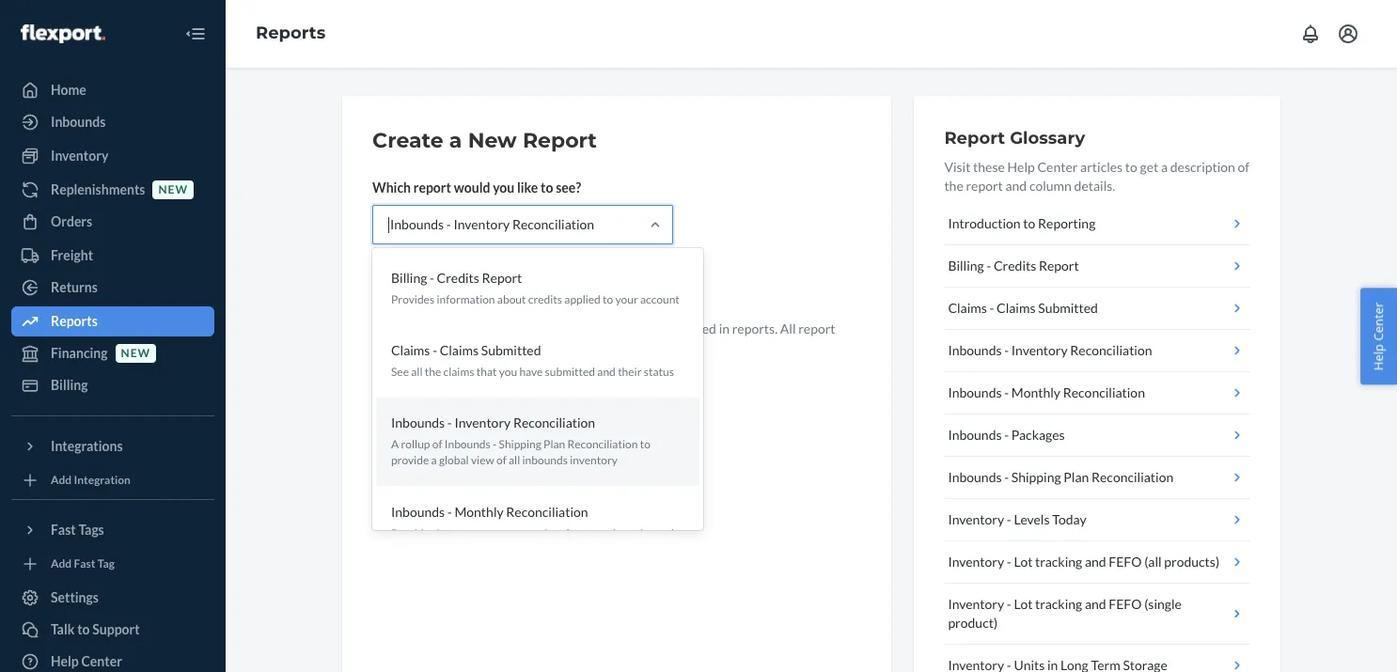 Task type: describe. For each thing, give the bounding box(es) containing it.
tag
[[98, 557, 115, 571]]

reflected
[[664, 321, 716, 337]]

inventory - lot tracking and fefo (single product) button
[[944, 584, 1251, 645]]

all
[[780, 321, 796, 337]]

it may take up to 2 hours for new information to be reflected in reports. all report time fields are in universal time (utc).
[[372, 321, 836, 355]]

integrations
[[51, 438, 123, 454]]

to inside visit these help center articles to get a description of the report and column details.
[[1125, 159, 1138, 175]]

tracking for (all
[[1035, 554, 1082, 570]]

universal
[[469, 339, 524, 355]]

0 vertical spatial reports link
[[256, 23, 326, 43]]

and inside inventory - lot tracking and fefo (single product)
[[1085, 596, 1106, 612]]

flexport logo image
[[21, 24, 105, 43]]

inbounds down inbounds - packages
[[948, 469, 1002, 485]]

claims
[[443, 365, 474, 379]]

tags
[[78, 522, 104, 538]]

inbounds - monthly reconciliation provides inventory movement data for any selected month
[[391, 504, 678, 540]]

talk
[[51, 622, 75, 638]]

0 vertical spatial you
[[493, 180, 515, 196]]

inbounds - shipping plan reconciliation
[[948, 469, 1174, 485]]

hours
[[480, 321, 513, 337]]

settings link
[[11, 583, 214, 613]]

report for billing - credits report
[[1039, 258, 1079, 274]]

to left reporting
[[1023, 215, 1036, 231]]

fast inside dropdown button
[[51, 522, 76, 538]]

settings
[[51, 590, 99, 606]]

open account menu image
[[1337, 23, 1360, 45]]

a
[[391, 437, 399, 452]]

the inside visit these help center articles to get a description of the report and column details.
[[944, 178, 964, 194]]

close navigation image
[[184, 23, 207, 45]]

month
[[645, 526, 678, 540]]

inbounds - monthly reconciliation button
[[944, 372, 1251, 415]]

packages
[[1012, 427, 1065, 443]]

report inside create report button
[[432, 277, 470, 293]]

inbounds inside inbounds - monthly reconciliation provides inventory movement data for any selected month
[[391, 504, 445, 520]]

claims - claims submitted see all the claims that you have submitted and their status
[[391, 342, 674, 379]]

inbounds - inventory reconciliation button
[[944, 330, 1251, 372]]

selected
[[602, 526, 643, 540]]

inventory inside inventory - levels today button
[[948, 512, 1004, 527]]

for inside inbounds - monthly reconciliation provides inventory movement data for any selected month
[[565, 526, 580, 540]]

billing - credits report button
[[944, 245, 1251, 288]]

billing - credits report provides information about credits applied to your account
[[391, 270, 680, 307]]

inbounds - shipping plan reconciliation button
[[944, 457, 1251, 499]]

report for create a new report
[[523, 128, 597, 153]]

claims - claims submitted button
[[944, 288, 1251, 330]]

glossary
[[1010, 128, 1085, 149]]

inbounds
[[522, 454, 568, 468]]

new inside it may take up to 2 hours for new information to be reflected in reports. all report time fields are in universal time (utc).
[[535, 321, 559, 337]]

talk to support button
[[11, 615, 214, 645]]

and inside claims - claims submitted see all the claims that you have submitted and their status
[[597, 365, 616, 379]]

inventory down the which report would you like to see?
[[454, 216, 510, 232]]

may
[[384, 321, 408, 337]]

help center inside button
[[1370, 302, 1387, 370]]

orders
[[51, 213, 92, 229]]

inbounds - packages button
[[944, 415, 1251, 457]]

0 vertical spatial a
[[449, 128, 462, 153]]

support
[[92, 622, 140, 638]]

help center button
[[1361, 288, 1397, 384]]

home
[[51, 82, 86, 98]]

freight link
[[11, 241, 214, 271]]

orders link
[[11, 207, 214, 237]]

fast tags
[[51, 522, 104, 538]]

fefo for (single
[[1109, 596, 1142, 612]]

to right like
[[541, 180, 553, 196]]

that
[[476, 365, 497, 379]]

information inside billing - credits report provides information about credits applied to your account
[[437, 292, 495, 307]]

0 horizontal spatial in
[[456, 339, 466, 355]]

2 vertical spatial center
[[81, 653, 122, 669]]

billing link
[[11, 370, 214, 401]]

details.
[[1074, 178, 1115, 194]]

inventory inside inventory - lot tracking and fefo (all products) button
[[948, 554, 1004, 570]]

movement
[[486, 526, 539, 540]]

lot for inventory - lot tracking and fefo (all products)
[[1014, 554, 1033, 570]]

inbounds - inventory reconciliation inside button
[[948, 342, 1152, 358]]

create report button
[[372, 267, 486, 305]]

add for add integration
[[51, 473, 72, 487]]

returns
[[51, 279, 98, 295]]

- inside inventory - lot tracking and fefo (single product)
[[1007, 596, 1011, 612]]

monthly for inbounds - monthly reconciliation
[[1012, 385, 1061, 401]]

submitted for claims - claims submitted see all the claims that you have submitted and their status
[[481, 342, 541, 358]]

applied
[[564, 292, 601, 307]]

plan inside button
[[1064, 469, 1089, 485]]

and inside button
[[1085, 554, 1106, 570]]

your
[[615, 292, 638, 307]]

plan inside inbounds - inventory reconciliation a rollup of inbounds - shipping plan reconciliation to provide a global view of all inbounds inventory
[[544, 437, 565, 452]]

inbounds - monthly reconciliation
[[948, 385, 1145, 401]]

talk to support
[[51, 622, 140, 638]]

report for billing - credits report provides information about credits applied to your account
[[482, 270, 522, 286]]

billing for billing - credits report provides information about credits applied to your account
[[391, 270, 427, 286]]

new
[[468, 128, 517, 153]]

2
[[470, 321, 477, 337]]

inbounds up global
[[445, 437, 491, 452]]

like
[[517, 180, 538, 196]]

add fast tag link
[[11, 553, 214, 575]]

inbounds - inventory reconciliation a rollup of inbounds - shipping plan reconciliation to provide a global view of all inbounds inventory
[[391, 415, 651, 468]]

levels
[[1014, 512, 1050, 527]]

today
[[1052, 512, 1087, 527]]

time
[[526, 339, 555, 355]]

product)
[[948, 615, 998, 631]]

inbounds - packages
[[948, 427, 1065, 443]]

which report would you like to see?
[[372, 180, 581, 196]]

provides for inbounds
[[391, 526, 435, 540]]

center inside visit these help center articles to get a description of the report and column details.
[[1038, 159, 1078, 175]]

center inside button
[[1370, 302, 1387, 341]]

shipping inside button
[[1012, 469, 1061, 485]]

new for financing
[[121, 346, 151, 361]]

help center link
[[11, 647, 214, 672]]

reconciliation inside inbounds - monthly reconciliation provides inventory movement data for any selected month
[[506, 504, 588, 520]]

- inside billing - credits report provides information about credits applied to your account
[[430, 270, 434, 286]]

billing - credits report
[[948, 258, 1079, 274]]

introduction to reporting button
[[944, 203, 1251, 245]]

add integration
[[51, 473, 131, 487]]

description
[[1170, 159, 1235, 175]]

create a new report
[[372, 128, 597, 153]]

all inside claims - claims submitted see all the claims that you have submitted and their status
[[411, 365, 423, 379]]

visit
[[944, 159, 971, 175]]

introduction to reporting
[[948, 215, 1096, 231]]

inventory inside inbounds - monthly reconciliation provides inventory movement data for any selected month
[[437, 526, 484, 540]]

submitted
[[545, 365, 595, 379]]



Task type: locate. For each thing, give the bounding box(es) containing it.
take
[[410, 321, 435, 337]]

all
[[411, 365, 423, 379], [509, 454, 520, 468]]

fast inside 'link'
[[74, 557, 95, 571]]

shipping down the packages
[[1012, 469, 1061, 485]]

inventory link
[[11, 141, 214, 171]]

provide
[[391, 454, 429, 468]]

of right view
[[496, 454, 507, 468]]

report
[[523, 128, 597, 153], [944, 128, 1005, 149], [1039, 258, 1079, 274], [482, 270, 522, 286]]

freight
[[51, 247, 93, 263]]

report inside visit these help center articles to get a description of the report and column details.
[[966, 178, 1003, 194]]

plan up today
[[1064, 469, 1089, 485]]

1 vertical spatial tracking
[[1035, 596, 1082, 612]]

inbounds down claims - claims submitted
[[948, 342, 1002, 358]]

1 tracking from the top
[[1035, 554, 1082, 570]]

information
[[437, 292, 495, 307], [562, 321, 630, 337]]

add for add fast tag
[[51, 557, 72, 571]]

report right 'all'
[[798, 321, 836, 337]]

inventory inside inventory - lot tracking and fefo (single product)
[[948, 596, 1004, 612]]

information up (utc).
[[562, 321, 630, 337]]

all inside inbounds - inventory reconciliation a rollup of inbounds - shipping plan reconciliation to provide a global view of all inbounds inventory
[[509, 454, 520, 468]]

integrations button
[[11, 432, 214, 462]]

0 horizontal spatial the
[[425, 365, 441, 379]]

inventory inside inbounds - inventory reconciliation a rollup of inbounds - shipping plan reconciliation to provide a global view of all inbounds inventory
[[455, 415, 511, 431]]

monthly for inbounds - monthly reconciliation provides inventory movement data for any selected month
[[455, 504, 504, 520]]

to left your
[[603, 292, 613, 307]]

any
[[582, 526, 600, 540]]

open notifications image
[[1299, 23, 1322, 45]]

2 tracking from the top
[[1035, 596, 1082, 612]]

1 vertical spatial you
[[499, 365, 517, 379]]

0 vertical spatial tracking
[[1035, 554, 1082, 570]]

1 vertical spatial information
[[562, 321, 630, 337]]

new up orders "link"
[[158, 183, 188, 197]]

all left inbounds
[[509, 454, 520, 468]]

and left column
[[1006, 178, 1027, 194]]

2 vertical spatial of
[[496, 454, 507, 468]]

you left like
[[493, 180, 515, 196]]

tracking down inventory - lot tracking and fefo (all products)
[[1035, 596, 1082, 612]]

lot down inventory - levels today
[[1014, 554, 1033, 570]]

1 provides from the top
[[391, 292, 435, 307]]

0 vertical spatial the
[[944, 178, 964, 194]]

inbounds down which
[[390, 216, 444, 232]]

credits up up at the left of the page
[[437, 270, 479, 286]]

credits for billing - credits report provides information about credits applied to your account
[[437, 270, 479, 286]]

to right 'talk' on the left
[[77, 622, 90, 638]]

0 vertical spatial inbounds - inventory reconciliation
[[390, 216, 594, 232]]

inventory up inbounds - monthly reconciliation
[[1012, 342, 1068, 358]]

1 vertical spatial add
[[51, 557, 72, 571]]

0 horizontal spatial reports
[[51, 313, 98, 329]]

0 vertical spatial help
[[1008, 159, 1035, 175]]

their
[[618, 365, 642, 379]]

0 horizontal spatial reports link
[[11, 307, 214, 337]]

tracking inside button
[[1035, 554, 1082, 570]]

fefo for (all
[[1109, 554, 1142, 570]]

column
[[1030, 178, 1072, 194]]

1 vertical spatial submitted
[[481, 342, 541, 358]]

for left "any"
[[565, 526, 580, 540]]

and down inventory - levels today button
[[1085, 554, 1106, 570]]

1 vertical spatial of
[[432, 437, 442, 452]]

and
[[1006, 178, 1027, 194], [597, 365, 616, 379], [1085, 554, 1106, 570], [1085, 596, 1106, 612]]

1 vertical spatial reports link
[[11, 307, 214, 337]]

0 vertical spatial submitted
[[1038, 300, 1098, 316]]

billing for billing
[[51, 377, 88, 393]]

of right rollup
[[432, 437, 442, 452]]

report inside it may take up to 2 hours for new information to be reflected in reports. all report time fields are in universal time (utc).
[[798, 321, 836, 337]]

1 vertical spatial monthly
[[455, 504, 504, 520]]

global
[[439, 454, 469, 468]]

which
[[372, 180, 411, 196]]

tracking inside inventory - lot tracking and fefo (single product)
[[1035, 596, 1082, 612]]

2 lot from the top
[[1014, 596, 1033, 612]]

inbounds down home
[[51, 114, 106, 130]]

reports
[[256, 23, 326, 43], [51, 313, 98, 329]]

inventory up view
[[455, 415, 511, 431]]

0 horizontal spatial plan
[[544, 437, 565, 452]]

1 horizontal spatial shipping
[[1012, 469, 1061, 485]]

add inside 'link'
[[51, 557, 72, 571]]

submitted down billing - credits report button
[[1038, 300, 1098, 316]]

fast left tag
[[74, 557, 95, 571]]

- inside claims - claims submitted see all the claims that you have submitted and their status
[[433, 342, 437, 358]]

1 horizontal spatial billing
[[391, 270, 427, 286]]

lot down inventory - lot tracking and fefo (all products)
[[1014, 596, 1033, 612]]

create up may
[[388, 277, 429, 293]]

billing down introduction at the top of the page
[[948, 258, 984, 274]]

0 vertical spatial help center
[[1370, 302, 1387, 370]]

credits inside billing - credits report button
[[994, 258, 1036, 274]]

1 vertical spatial help
[[1370, 344, 1387, 370]]

0 vertical spatial monthly
[[1012, 385, 1061, 401]]

credits for billing - credits report
[[994, 258, 1036, 274]]

1 vertical spatial inbounds - inventory reconciliation
[[948, 342, 1152, 358]]

help center
[[1370, 302, 1387, 370], [51, 653, 122, 669]]

fast
[[51, 522, 76, 538], [74, 557, 95, 571]]

inventory left levels
[[948, 512, 1004, 527]]

shipping
[[499, 437, 541, 452], [1012, 469, 1061, 485]]

submitted inside claims - claims submitted see all the claims that you have submitted and their status
[[481, 342, 541, 358]]

for inside it may take up to 2 hours for new information to be reflected in reports. all report time fields are in universal time (utc).
[[515, 321, 533, 337]]

report up up at the left of the page
[[432, 277, 470, 293]]

1 lot from the top
[[1014, 554, 1033, 570]]

rollup
[[401, 437, 430, 452]]

report down reporting
[[1039, 258, 1079, 274]]

1 vertical spatial plan
[[1064, 469, 1089, 485]]

billing down the 'financing'
[[51, 377, 88, 393]]

1 horizontal spatial information
[[562, 321, 630, 337]]

to down status
[[640, 437, 651, 452]]

1 vertical spatial lot
[[1014, 596, 1033, 612]]

inventory - lot tracking and fefo (all products)
[[948, 554, 1220, 570]]

2 vertical spatial help
[[51, 653, 79, 669]]

to left "2"
[[455, 321, 467, 337]]

2 horizontal spatial a
[[1161, 159, 1168, 175]]

new up billing link
[[121, 346, 151, 361]]

0 horizontal spatial information
[[437, 292, 495, 307]]

1 vertical spatial provides
[[391, 526, 435, 540]]

data
[[541, 526, 563, 540]]

1 horizontal spatial a
[[449, 128, 462, 153]]

0 horizontal spatial monthly
[[455, 504, 504, 520]]

help inside visit these help center articles to get a description of the report and column details.
[[1008, 159, 1035, 175]]

fefo inside inventory - lot tracking and fefo (single product)
[[1109, 596, 1142, 612]]

reports.
[[732, 321, 778, 337]]

0 horizontal spatial inbounds - inventory reconciliation
[[390, 216, 594, 232]]

monthly up the packages
[[1012, 385, 1061, 401]]

replenishments
[[51, 181, 145, 197]]

and down inventory - lot tracking and fefo (all products) button
[[1085, 596, 1106, 612]]

financing
[[51, 345, 108, 361]]

inventory up product)
[[948, 596, 1004, 612]]

2 vertical spatial a
[[431, 454, 437, 468]]

inventory inside inbounds - inventory reconciliation a rollup of inbounds - shipping plan reconciliation to provide a global view of all inbounds inventory
[[570, 454, 618, 468]]

inventory - levels today
[[948, 512, 1087, 527]]

reports inside "link"
[[51, 313, 98, 329]]

new for replenishments
[[158, 183, 188, 197]]

1 horizontal spatial all
[[509, 454, 520, 468]]

credits down introduction to reporting
[[994, 258, 1036, 274]]

1 horizontal spatial center
[[1038, 159, 1078, 175]]

1 horizontal spatial submitted
[[1038, 300, 1098, 316]]

submitted inside button
[[1038, 300, 1098, 316]]

(single
[[1144, 596, 1182, 612]]

inbounds - inventory reconciliation up inbounds - monthly reconciliation
[[948, 342, 1152, 358]]

provides
[[391, 292, 435, 307], [391, 526, 435, 540]]

1 vertical spatial a
[[1161, 159, 1168, 175]]

credits
[[528, 292, 562, 307]]

fields
[[401, 339, 432, 355]]

inventory inside inventory link
[[51, 148, 108, 164]]

tracking
[[1035, 554, 1082, 570], [1035, 596, 1082, 612]]

billing up may
[[391, 270, 427, 286]]

add fast tag
[[51, 557, 115, 571]]

report inside button
[[1039, 258, 1079, 274]]

monthly inside button
[[1012, 385, 1061, 401]]

would
[[454, 180, 490, 196]]

0 horizontal spatial billing
[[51, 377, 88, 393]]

a left global
[[431, 454, 437, 468]]

a inside visit these help center articles to get a description of the report and column details.
[[1161, 159, 1168, 175]]

0 vertical spatial provides
[[391, 292, 435, 307]]

1 vertical spatial reports
[[51, 313, 98, 329]]

report down these
[[966, 178, 1003, 194]]

inbounds up rollup
[[391, 415, 445, 431]]

0 vertical spatial for
[[515, 321, 533, 337]]

1 horizontal spatial credits
[[994, 258, 1036, 274]]

0 vertical spatial new
[[158, 183, 188, 197]]

1 horizontal spatial of
[[496, 454, 507, 468]]

inbounds up inbounds - packages
[[948, 385, 1002, 401]]

1 horizontal spatial reports
[[256, 23, 326, 43]]

1 horizontal spatial the
[[944, 178, 964, 194]]

0 vertical spatial reports
[[256, 23, 326, 43]]

fast tags button
[[11, 515, 214, 545]]

it
[[372, 321, 381, 337]]

have
[[519, 365, 543, 379]]

new
[[158, 183, 188, 197], [535, 321, 559, 337], [121, 346, 151, 361]]

1 vertical spatial center
[[1370, 302, 1387, 341]]

the inside claims - claims submitted see all the claims that you have submitted and their status
[[425, 365, 441, 379]]

help inside button
[[1370, 344, 1387, 370]]

all right see
[[411, 365, 423, 379]]

2 fefo from the top
[[1109, 596, 1142, 612]]

the down visit
[[944, 178, 964, 194]]

- inside inbounds - monthly reconciliation provides inventory movement data for any selected month
[[447, 504, 452, 520]]

create up which
[[372, 128, 443, 153]]

introduction
[[948, 215, 1021, 231]]

a right get at the right of page
[[1161, 159, 1168, 175]]

lot inside button
[[1014, 554, 1033, 570]]

in left reports.
[[719, 321, 730, 337]]

of inside visit these help center articles to get a description of the report and column details.
[[1238, 159, 1250, 175]]

provides inside inbounds - monthly reconciliation provides inventory movement data for any selected month
[[391, 526, 435, 540]]

0 vertical spatial all
[[411, 365, 423, 379]]

report inside billing - credits report provides information about credits applied to your account
[[482, 270, 522, 286]]

0 vertical spatial fefo
[[1109, 554, 1142, 570]]

inbounds - inventory reconciliation down the which report would you like to see?
[[390, 216, 594, 232]]

home link
[[11, 75, 214, 105]]

a left new
[[449, 128, 462, 153]]

claims - claims submitted
[[948, 300, 1098, 316]]

1 vertical spatial for
[[565, 526, 580, 540]]

report left would
[[413, 180, 451, 196]]

inventory up replenishments
[[51, 148, 108, 164]]

provides down "provide"
[[391, 526, 435, 540]]

submitted for claims - claims submitted
[[1038, 300, 1098, 316]]

shipping up inbounds
[[499, 437, 541, 452]]

0 vertical spatial center
[[1038, 159, 1078, 175]]

monthly
[[1012, 385, 1061, 401], [455, 504, 504, 520]]

lot inside inventory - lot tracking and fefo (single product)
[[1014, 596, 1033, 612]]

status
[[644, 365, 674, 379]]

products)
[[1164, 554, 1220, 570]]

2 horizontal spatial help
[[1370, 344, 1387, 370]]

inventory - lot tracking and fefo (all products) button
[[944, 542, 1251, 584]]

0 horizontal spatial help center
[[51, 653, 122, 669]]

in
[[719, 321, 730, 337], [456, 339, 466, 355]]

1 vertical spatial new
[[535, 321, 559, 337]]

inbounds left the packages
[[948, 427, 1002, 443]]

inventory right inbounds
[[570, 454, 618, 468]]

of right description
[[1238, 159, 1250, 175]]

0 vertical spatial lot
[[1014, 554, 1033, 570]]

a inside inbounds - inventory reconciliation a rollup of inbounds - shipping plan reconciliation to provide a global view of all inbounds inventory
[[431, 454, 437, 468]]

and inside visit these help center articles to get a description of the report and column details.
[[1006, 178, 1027, 194]]

0 vertical spatial shipping
[[499, 437, 541, 452]]

create report
[[388, 277, 470, 293]]

report up about
[[482, 270, 522, 286]]

0 horizontal spatial new
[[121, 346, 151, 361]]

credits
[[994, 258, 1036, 274], [437, 270, 479, 286]]

inventory - levels today button
[[944, 499, 1251, 542]]

report glossary
[[944, 128, 1085, 149]]

add up settings on the bottom of the page
[[51, 557, 72, 571]]

1 horizontal spatial inventory
[[570, 454, 618, 468]]

fefo inside inventory - lot tracking and fefo (all products) button
[[1109, 554, 1142, 570]]

1 horizontal spatial new
[[158, 183, 188, 197]]

report
[[966, 178, 1003, 194], [413, 180, 451, 196], [432, 277, 470, 293], [798, 321, 836, 337]]

to left get at the right of page
[[1125, 159, 1138, 175]]

- inside button
[[1007, 554, 1011, 570]]

1 vertical spatial fefo
[[1109, 596, 1142, 612]]

view
[[471, 454, 494, 468]]

you right that
[[499, 365, 517, 379]]

1 horizontal spatial plan
[[1064, 469, 1089, 485]]

to left be
[[633, 321, 645, 337]]

fefo left the (all
[[1109, 554, 1142, 570]]

0 vertical spatial information
[[437, 292, 495, 307]]

0 horizontal spatial submitted
[[481, 342, 541, 358]]

1 vertical spatial shipping
[[1012, 469, 1061, 485]]

2 add from the top
[[51, 557, 72, 571]]

billing for billing - credits report
[[948, 258, 984, 274]]

-
[[447, 216, 451, 232], [987, 258, 991, 274], [430, 270, 434, 286], [990, 300, 994, 316], [1004, 342, 1009, 358], [433, 342, 437, 358], [1004, 385, 1009, 401], [447, 415, 452, 431], [1004, 427, 1009, 443], [493, 437, 497, 452], [1004, 469, 1009, 485], [447, 504, 452, 520], [1007, 512, 1011, 527], [1007, 554, 1011, 570], [1007, 596, 1011, 612]]

1 horizontal spatial help
[[1008, 159, 1035, 175]]

create
[[372, 128, 443, 153], [388, 277, 429, 293]]

1 horizontal spatial inbounds - inventory reconciliation
[[948, 342, 1152, 358]]

0 vertical spatial inventory
[[570, 454, 618, 468]]

2 horizontal spatial billing
[[948, 258, 984, 274]]

monthly up movement at the bottom left of page
[[455, 504, 504, 520]]

and left their
[[597, 365, 616, 379]]

create for create report
[[388, 277, 429, 293]]

billing inside billing - credits report provides information about credits applied to your account
[[391, 270, 427, 286]]

0 vertical spatial fast
[[51, 522, 76, 538]]

0 vertical spatial plan
[[544, 437, 565, 452]]

to
[[1125, 159, 1138, 175], [541, 180, 553, 196], [1023, 215, 1036, 231], [603, 292, 613, 307], [455, 321, 467, 337], [633, 321, 645, 337], [640, 437, 651, 452], [77, 622, 90, 638]]

plan up inbounds
[[544, 437, 565, 452]]

are
[[434, 339, 453, 355]]

inbounds down "provide"
[[391, 504, 445, 520]]

submitted down hours
[[481, 342, 541, 358]]

to inside inbounds - inventory reconciliation a rollup of inbounds - shipping plan reconciliation to provide a global view of all inbounds inventory
[[640, 437, 651, 452]]

credits inside billing - credits report provides information about credits applied to your account
[[437, 270, 479, 286]]

1 vertical spatial inventory
[[437, 526, 484, 540]]

1 vertical spatial fast
[[74, 557, 95, 571]]

2 horizontal spatial center
[[1370, 302, 1387, 341]]

0 horizontal spatial center
[[81, 653, 122, 669]]

lot for inventory - lot tracking and fefo (single product)
[[1014, 596, 1033, 612]]

inventory inside the inbounds - inventory reconciliation button
[[1012, 342, 1068, 358]]

2 horizontal spatial of
[[1238, 159, 1250, 175]]

monthly inside inbounds - monthly reconciliation provides inventory movement data for any selected month
[[455, 504, 504, 520]]

1 fefo from the top
[[1109, 554, 1142, 570]]

fast left "tags"
[[51, 522, 76, 538]]

in right the are
[[456, 339, 466, 355]]

provides up take at left
[[391, 292, 435, 307]]

2 provides from the top
[[391, 526, 435, 540]]

information inside it may take up to 2 hours for new information to be reflected in reports. all report time fields are in universal time (utc).
[[562, 321, 630, 337]]

inventory left movement at the bottom left of page
[[437, 526, 484, 540]]

add left integration
[[51, 473, 72, 487]]

1 horizontal spatial in
[[719, 321, 730, 337]]

tracking for (single
[[1035, 596, 1082, 612]]

1 vertical spatial all
[[509, 454, 520, 468]]

up
[[438, 321, 453, 337]]

you inside claims - claims submitted see all the claims that you have submitted and their status
[[499, 365, 517, 379]]

inventory
[[51, 148, 108, 164], [454, 216, 510, 232], [1012, 342, 1068, 358], [455, 415, 511, 431], [948, 512, 1004, 527], [948, 554, 1004, 570], [948, 596, 1004, 612]]

new up time
[[535, 321, 559, 337]]

integration
[[74, 473, 131, 487]]

see
[[391, 365, 409, 379]]

add
[[51, 473, 72, 487], [51, 557, 72, 571]]

report up these
[[944, 128, 1005, 149]]

see?
[[556, 180, 581, 196]]

0 horizontal spatial all
[[411, 365, 423, 379]]

add integration link
[[11, 469, 214, 492]]

of
[[1238, 159, 1250, 175], [432, 437, 442, 452], [496, 454, 507, 468]]

billing inside button
[[948, 258, 984, 274]]

fefo left (single
[[1109, 596, 1142, 612]]

1 vertical spatial the
[[425, 365, 441, 379]]

information up "2"
[[437, 292, 495, 307]]

provides inside billing - credits report provides information about credits applied to your account
[[391, 292, 435, 307]]

provides for billing
[[391, 292, 435, 307]]

1 add from the top
[[51, 473, 72, 487]]

inbounds
[[51, 114, 106, 130], [390, 216, 444, 232], [948, 342, 1002, 358], [948, 385, 1002, 401], [391, 415, 445, 431], [948, 427, 1002, 443], [445, 437, 491, 452], [948, 469, 1002, 485], [391, 504, 445, 520]]

create for create a new report
[[372, 128, 443, 153]]

create inside create report button
[[388, 277, 429, 293]]

1 vertical spatial help center
[[51, 653, 122, 669]]

0 horizontal spatial a
[[431, 454, 437, 468]]

0 vertical spatial create
[[372, 128, 443, 153]]

0 vertical spatial in
[[719, 321, 730, 337]]

2 horizontal spatial new
[[535, 321, 559, 337]]

tracking down today
[[1035, 554, 1082, 570]]

0 horizontal spatial credits
[[437, 270, 479, 286]]

inventory down inventory - levels today
[[948, 554, 1004, 570]]

0 horizontal spatial for
[[515, 321, 533, 337]]

to inside billing - credits report provides information about credits applied to your account
[[603, 292, 613, 307]]

1 horizontal spatial monthly
[[1012, 385, 1061, 401]]

for up time
[[515, 321, 533, 337]]

returns link
[[11, 273, 214, 303]]

report up the see?
[[523, 128, 597, 153]]

1 horizontal spatial reports link
[[256, 23, 326, 43]]

(all
[[1144, 554, 1162, 570]]

visit these help center articles to get a description of the report and column details.
[[944, 159, 1250, 194]]

0 vertical spatial add
[[51, 473, 72, 487]]

time
[[372, 339, 398, 355]]

the left claims
[[425, 365, 441, 379]]

these
[[973, 159, 1005, 175]]

0 horizontal spatial help
[[51, 653, 79, 669]]

2 vertical spatial new
[[121, 346, 151, 361]]

0 horizontal spatial inventory
[[437, 526, 484, 540]]

shipping inside inbounds - inventory reconciliation a rollup of inbounds - shipping plan reconciliation to provide a global view of all inbounds inventory
[[499, 437, 541, 452]]



Task type: vqa. For each thing, say whether or not it's contained in the screenshot.
second Provides
yes



